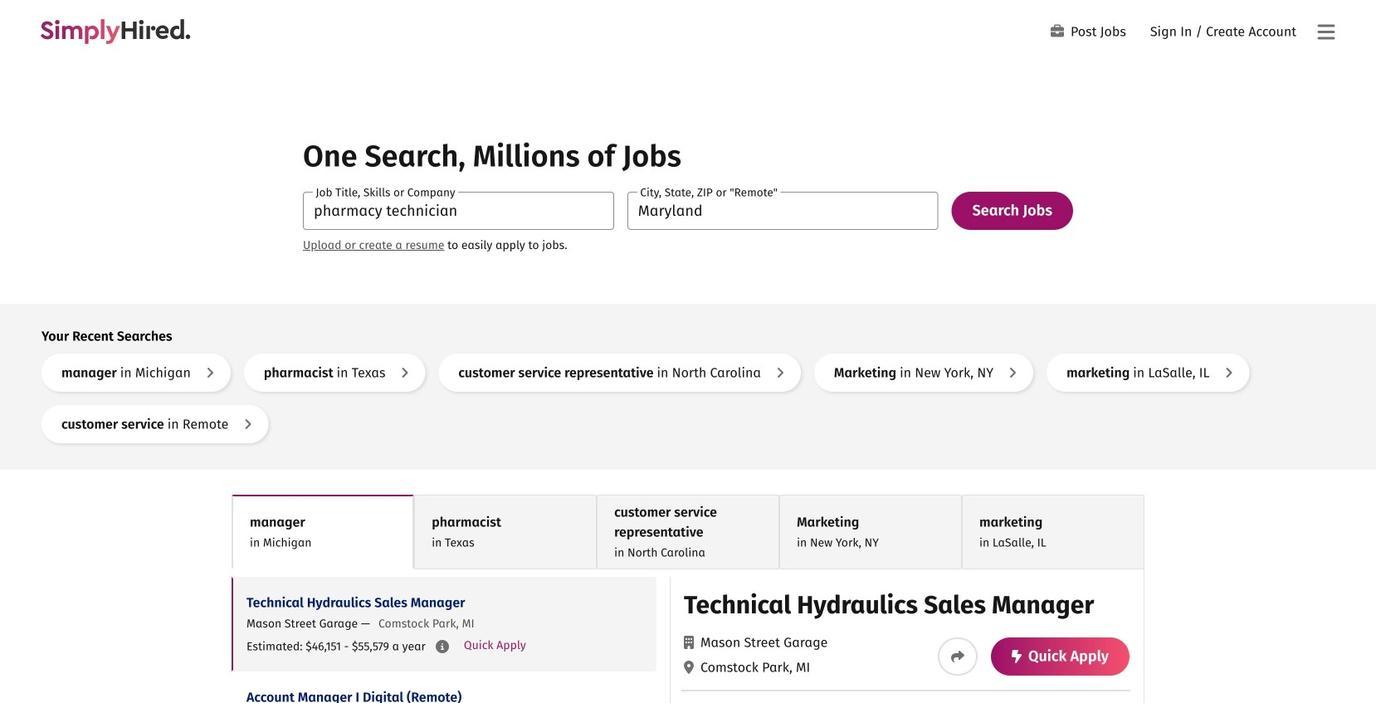 Task type: vqa. For each thing, say whether or not it's contained in the screenshot.
SHARE THIS JOB 'icon'
yes



Task type: locate. For each thing, give the bounding box(es) containing it.
tab list
[[232, 495, 1145, 569]]

angle right image
[[206, 366, 214, 379], [400, 366, 409, 379], [1009, 366, 1017, 379], [1225, 366, 1233, 379], [244, 417, 252, 431]]

share this job image
[[951, 650, 965, 663]]

None text field
[[303, 192, 614, 230], [627, 192, 939, 230], [303, 192, 614, 230], [627, 192, 939, 230]]

None field
[[303, 192, 614, 230], [627, 192, 939, 230], [303, 192, 614, 230], [627, 192, 939, 230]]

location dot image
[[684, 661, 694, 674]]

list
[[232, 577, 657, 703]]

technical hydraulics sales manager element
[[670, 577, 1144, 703]]

simplyhired logo image
[[40, 19, 191, 44]]

main menu image
[[1318, 22, 1335, 42]]

bolt lightning image
[[1012, 650, 1022, 663]]

job salary disclaimer image
[[436, 640, 449, 653]]

angle right image
[[776, 366, 784, 379]]



Task type: describe. For each thing, give the bounding box(es) containing it.
briefcase image
[[1051, 24, 1064, 38]]

building image
[[684, 636, 694, 649]]



